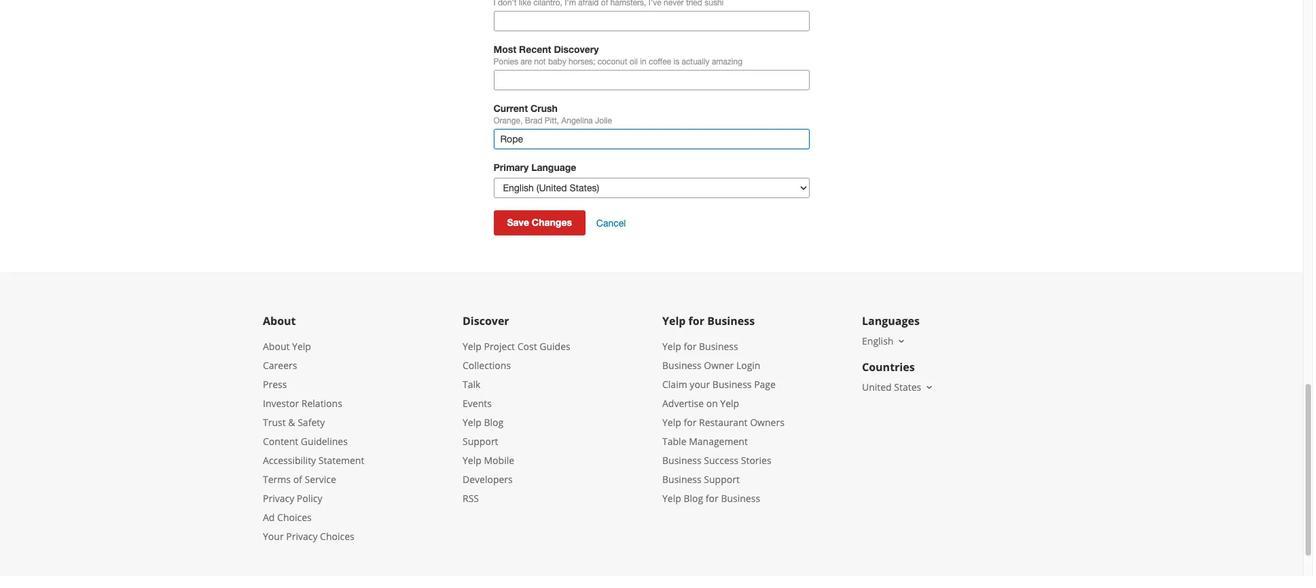 Task type: describe. For each thing, give the bounding box(es) containing it.
yelp for business link
[[663, 341, 739, 354]]

languages english
[[862, 314, 920, 348]]

cost
[[518, 341, 537, 354]]

about yelp link
[[263, 341, 311, 354]]

save changes
[[507, 217, 572, 229]]

management
[[689, 436, 748, 449]]

countries
[[862, 360, 915, 375]]

save changes button
[[494, 211, 586, 236]]

business success stories link
[[663, 455, 772, 468]]

yelp up yelp for business link
[[663, 314, 686, 329]]

cancel
[[597, 218, 626, 229]]

ad choices link
[[263, 512, 312, 525]]

crush
[[531, 103, 558, 114]]

support inside the 'yelp project cost guides collections talk events yelp blog support yelp mobile developers rss'
[[463, 436, 499, 449]]

collections link
[[463, 360, 511, 373]]

yelp blog for business link
[[663, 493, 761, 506]]

for down "advertise"
[[684, 417, 697, 430]]

yelp for restaurant owners link
[[663, 417, 785, 430]]

pitt,
[[545, 116, 559, 126]]

service
[[305, 474, 336, 487]]

Most Recent Discovery text field
[[494, 70, 810, 91]]

page
[[754, 379, 776, 392]]

languages
[[862, 314, 920, 329]]

owner
[[704, 360, 734, 373]]

blog inside yelp for business business owner login claim your business page advertise on yelp yelp for restaurant owners table management business success stories business support yelp blog for business
[[684, 493, 704, 506]]

&
[[288, 417, 295, 430]]

rss
[[463, 493, 479, 506]]

trust
[[263, 417, 286, 430]]

blog inside the 'yelp project cost guides collections talk events yelp blog support yelp mobile developers rss'
[[484, 417, 504, 430]]

about for about yelp careers press investor relations trust & safety content guidelines accessibility statement terms of service privacy policy ad choices your privacy choices
[[263, 341, 290, 354]]

primary language
[[494, 162, 577, 174]]

investor relations link
[[263, 398, 342, 411]]

for up yelp for business link
[[689, 314, 705, 329]]

states
[[895, 382, 922, 394]]

advertise on yelp link
[[663, 398, 740, 411]]

support inside yelp for business business owner login claim your business page advertise on yelp yelp for restaurant owners table management business success stories business support yelp blog for business
[[704, 474, 740, 487]]

united states button
[[862, 382, 935, 394]]

primary
[[494, 162, 529, 174]]

accessibility
[[263, 455, 316, 468]]

are
[[521, 57, 532, 67]]

business up 'claim'
[[663, 360, 702, 373]]

recent
[[519, 44, 552, 55]]

table management link
[[663, 436, 748, 449]]

yelp inside the about yelp careers press investor relations trust & safety content guidelines accessibility statement terms of service privacy policy ad choices your privacy choices
[[292, 341, 311, 354]]

horses;
[[569, 57, 596, 67]]

yelp project cost guides collections talk events yelp blog support yelp mobile developers rss
[[463, 341, 571, 506]]

english
[[862, 335, 894, 348]]

united
[[862, 382, 892, 394]]

for down the business support link
[[706, 493, 719, 506]]

events link
[[463, 398, 492, 411]]

of
[[293, 474, 302, 487]]

guides
[[540, 341, 571, 354]]

business down stories
[[721, 493, 761, 506]]

privacy policy link
[[263, 493, 322, 506]]

trust & safety link
[[263, 417, 325, 430]]

coconut
[[598, 57, 628, 67]]

relations
[[302, 398, 342, 411]]

talk
[[463, 379, 481, 392]]

business up yelp for business link
[[708, 314, 755, 329]]

jolie
[[595, 116, 612, 126]]

yelp down the business support link
[[663, 493, 682, 506]]

yelp for business business owner login claim your business page advertise on yelp yelp for restaurant owners table management business success stories business support yelp blog for business
[[663, 341, 785, 506]]

in
[[640, 57, 647, 67]]

most
[[494, 44, 517, 55]]

developers link
[[463, 474, 513, 487]]

careers
[[263, 360, 297, 373]]

table
[[663, 436, 687, 449]]

angelina
[[562, 116, 593, 126]]

mobile
[[484, 455, 515, 468]]

actually
[[682, 57, 710, 67]]

yelp down events
[[463, 417, 482, 430]]

current crush orange, brad pitt, angelina jolie
[[494, 103, 612, 126]]

ad
[[263, 512, 275, 525]]

terms of service link
[[263, 474, 336, 487]]

talk link
[[463, 379, 481, 392]]



Task type: vqa. For each thing, say whether or not it's contained in the screenshot.
"San" in the Location San Francisco, CA
no



Task type: locate. For each thing, give the bounding box(es) containing it.
most recent discovery ponies are not baby horses; coconut oil in coffee is actually amazing
[[494, 44, 743, 67]]

choices down policy
[[320, 531, 355, 544]]

success
[[704, 455, 739, 468]]

press link
[[263, 379, 287, 392]]

accessibility statement link
[[263, 455, 365, 468]]

not
[[534, 57, 546, 67]]

advertise
[[663, 398, 704, 411]]

english button
[[862, 335, 908, 348]]

changes
[[532, 217, 572, 229]]

your
[[263, 531, 284, 544]]

policy
[[297, 493, 322, 506]]

Current Crush text field
[[494, 129, 810, 150]]

about up 'about yelp' link
[[263, 314, 296, 329]]

your privacy choices link
[[263, 531, 355, 544]]

amazing
[[712, 57, 743, 67]]

content guidelines link
[[263, 436, 348, 449]]

language
[[532, 162, 577, 174]]

1 vertical spatial choices
[[320, 531, 355, 544]]

guidelines
[[301, 436, 348, 449]]

orange,
[[494, 116, 523, 126]]

business support link
[[663, 474, 740, 487]]

is
[[674, 57, 680, 67]]

for up the business owner login link
[[684, 341, 697, 354]]

support
[[463, 436, 499, 449], [704, 474, 740, 487]]

1 vertical spatial support
[[704, 474, 740, 487]]

stories
[[741, 455, 772, 468]]

project
[[484, 341, 515, 354]]

1 about from the top
[[263, 314, 296, 329]]

statement
[[319, 455, 365, 468]]

Don't Tell Anyone Else But... text field
[[494, 11, 810, 32]]

business down table
[[663, 455, 702, 468]]

yelp blog link
[[463, 417, 504, 430]]

support down success
[[704, 474, 740, 487]]

yelp for business
[[663, 314, 755, 329]]

0 vertical spatial privacy
[[263, 493, 294, 506]]

restaurant
[[699, 417, 748, 430]]

your
[[690, 379, 710, 392]]

events
[[463, 398, 492, 411]]

investor
[[263, 398, 299, 411]]

claim your business page link
[[663, 379, 776, 392]]

rss link
[[463, 493, 479, 506]]

0 vertical spatial blog
[[484, 417, 504, 430]]

collections
[[463, 360, 511, 373]]

brad
[[525, 116, 543, 126]]

about up careers
[[263, 341, 290, 354]]

current
[[494, 103, 528, 114]]

about
[[263, 314, 296, 329], [263, 341, 290, 354]]

press
[[263, 379, 287, 392]]

business down owner
[[713, 379, 752, 392]]

about inside the about yelp careers press investor relations trust & safety content guidelines accessibility statement terms of service privacy policy ad choices your privacy choices
[[263, 341, 290, 354]]

0 horizontal spatial blog
[[484, 417, 504, 430]]

yelp mobile link
[[463, 455, 515, 468]]

0 vertical spatial choices
[[277, 512, 312, 525]]

0 horizontal spatial support
[[463, 436, 499, 449]]

about yelp careers press investor relations trust & safety content guidelines accessibility statement terms of service privacy policy ad choices your privacy choices
[[263, 341, 365, 544]]

privacy down ad choices link
[[286, 531, 318, 544]]

business up owner
[[699, 341, 739, 354]]

0 horizontal spatial choices
[[277, 512, 312, 525]]

yelp up table
[[663, 417, 682, 430]]

support link
[[463, 436, 499, 449]]

yelp down support link
[[463, 455, 482, 468]]

yelp right the on
[[721, 398, 740, 411]]

yelp project cost guides link
[[463, 341, 571, 354]]

business owner login link
[[663, 360, 761, 373]]

privacy down the terms
[[263, 493, 294, 506]]

discover
[[463, 314, 509, 329]]

developers
[[463, 474, 513, 487]]

login
[[737, 360, 761, 373]]

save
[[507, 217, 529, 229]]

claim
[[663, 379, 688, 392]]

terms
[[263, 474, 291, 487]]

about for about
[[263, 314, 296, 329]]

1 horizontal spatial choices
[[320, 531, 355, 544]]

1 vertical spatial about
[[263, 341, 290, 354]]

1 vertical spatial blog
[[684, 493, 704, 506]]

privacy
[[263, 493, 294, 506], [286, 531, 318, 544]]

safety
[[298, 417, 325, 430]]

1 vertical spatial privacy
[[286, 531, 318, 544]]

0 vertical spatial about
[[263, 314, 296, 329]]

2 about from the top
[[263, 341, 290, 354]]

1 horizontal spatial blog
[[684, 493, 704, 506]]

blog down the business support link
[[684, 493, 704, 506]]

0 vertical spatial support
[[463, 436, 499, 449]]

1 horizontal spatial support
[[704, 474, 740, 487]]

countries united states
[[862, 360, 922, 394]]

blog
[[484, 417, 504, 430], [684, 493, 704, 506]]

yelp up 'careers' link on the bottom of the page
[[292, 341, 311, 354]]

on
[[707, 398, 718, 411]]

blog up support link
[[484, 417, 504, 430]]

choices
[[277, 512, 312, 525], [320, 531, 355, 544]]

oil
[[630, 57, 638, 67]]

content
[[263, 436, 298, 449]]

support down yelp blog link
[[463, 436, 499, 449]]

yelp up collections
[[463, 341, 482, 354]]

business
[[708, 314, 755, 329], [699, 341, 739, 354], [663, 360, 702, 373], [713, 379, 752, 392], [663, 455, 702, 468], [663, 474, 702, 487], [721, 493, 761, 506]]

for
[[689, 314, 705, 329], [684, 341, 697, 354], [684, 417, 697, 430], [706, 493, 719, 506]]

choices down privacy policy link
[[277, 512, 312, 525]]

business up yelp blog for business link
[[663, 474, 702, 487]]

baby
[[548, 57, 567, 67]]

coffee
[[649, 57, 672, 67]]

yelp up 'claim'
[[663, 341, 682, 354]]

ponies
[[494, 57, 519, 67]]

yelp
[[663, 314, 686, 329], [292, 341, 311, 354], [463, 341, 482, 354], [663, 341, 682, 354], [721, 398, 740, 411], [463, 417, 482, 430], [663, 417, 682, 430], [463, 455, 482, 468], [663, 493, 682, 506]]



